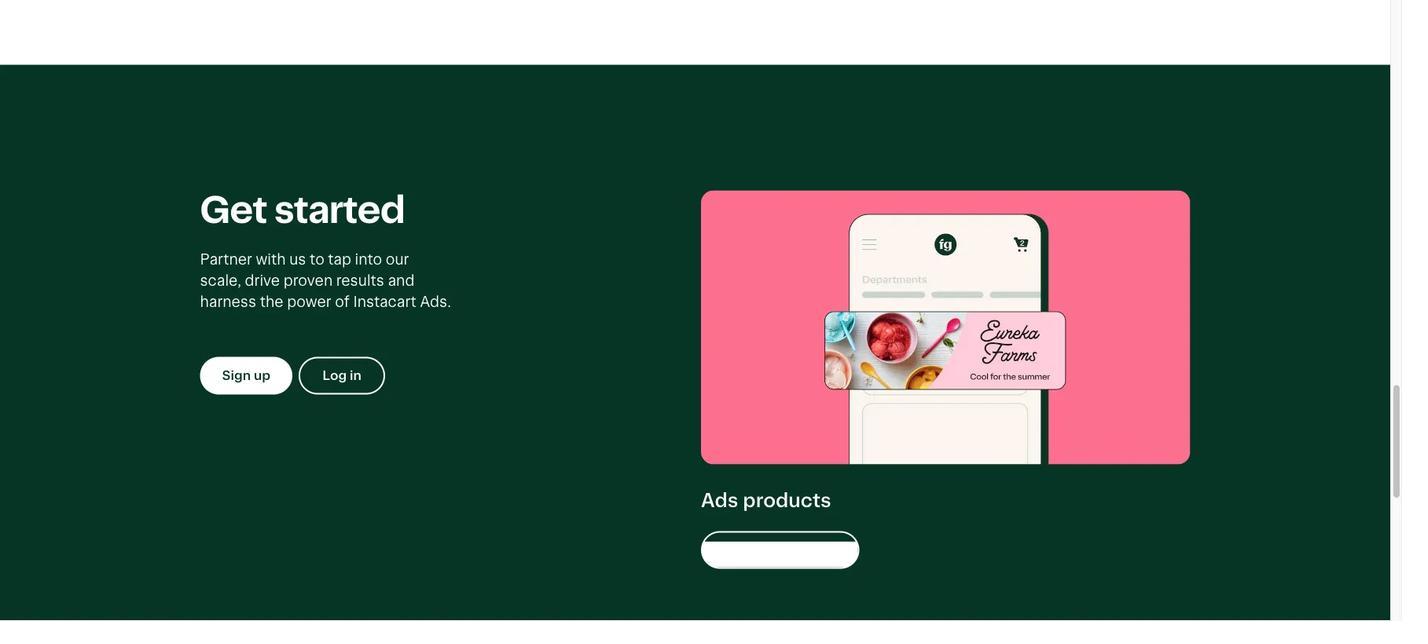 Task type: locate. For each thing, give the bounding box(es) containing it.
products right explore
[[777, 543, 836, 557]]

ads
[[701, 491, 738, 511]]

up
[[254, 369, 270, 383]]

proven
[[284, 273, 333, 289]]

into
[[355, 252, 382, 267]]

us
[[289, 252, 306, 267]]

products
[[743, 491, 831, 511], [777, 543, 836, 557]]

1 vertical spatial products
[[777, 543, 836, 557]]

the
[[260, 295, 283, 310]]

instacart
[[353, 295, 416, 310]]

products up explore products
[[743, 491, 831, 511]]

explore products
[[725, 543, 836, 557]]

started
[[274, 192, 405, 229]]

to
[[310, 252, 324, 267]]

drive
[[245, 273, 280, 289]]

results
[[336, 273, 384, 289]]

partner with us to tap into our scale, drive proven results and harness the power of instacart ads.
[[200, 252, 451, 310]]

0 vertical spatial products
[[743, 491, 831, 511]]

our
[[386, 252, 409, 267]]

in
[[350, 369, 361, 383]]

ads.
[[420, 295, 451, 310]]

log in
[[322, 369, 361, 383]]



Task type: vqa. For each thing, say whether or not it's contained in the screenshot.
the rightmost you
no



Task type: describe. For each thing, give the bounding box(es) containing it.
log
[[322, 369, 347, 383]]

ads products
[[701, 491, 831, 511]]

and
[[388, 273, 414, 289]]

tap
[[328, 252, 351, 267]]

harness
[[200, 295, 256, 310]]

log in link
[[299, 357, 385, 395]]

sign
[[222, 369, 251, 383]]

ads products large image
[[701, 190, 1190, 465]]

sign up
[[222, 369, 270, 383]]

sign up link
[[200, 357, 292, 395]]

products for ads products
[[743, 491, 831, 511]]

power
[[287, 295, 331, 310]]

partner
[[200, 252, 252, 267]]

explore
[[725, 543, 774, 557]]

of
[[335, 295, 350, 310]]

products for explore products
[[777, 543, 836, 557]]

scale,
[[200, 273, 241, 289]]

with
[[256, 252, 286, 267]]

get started
[[200, 192, 405, 229]]

get
[[200, 192, 267, 229]]



